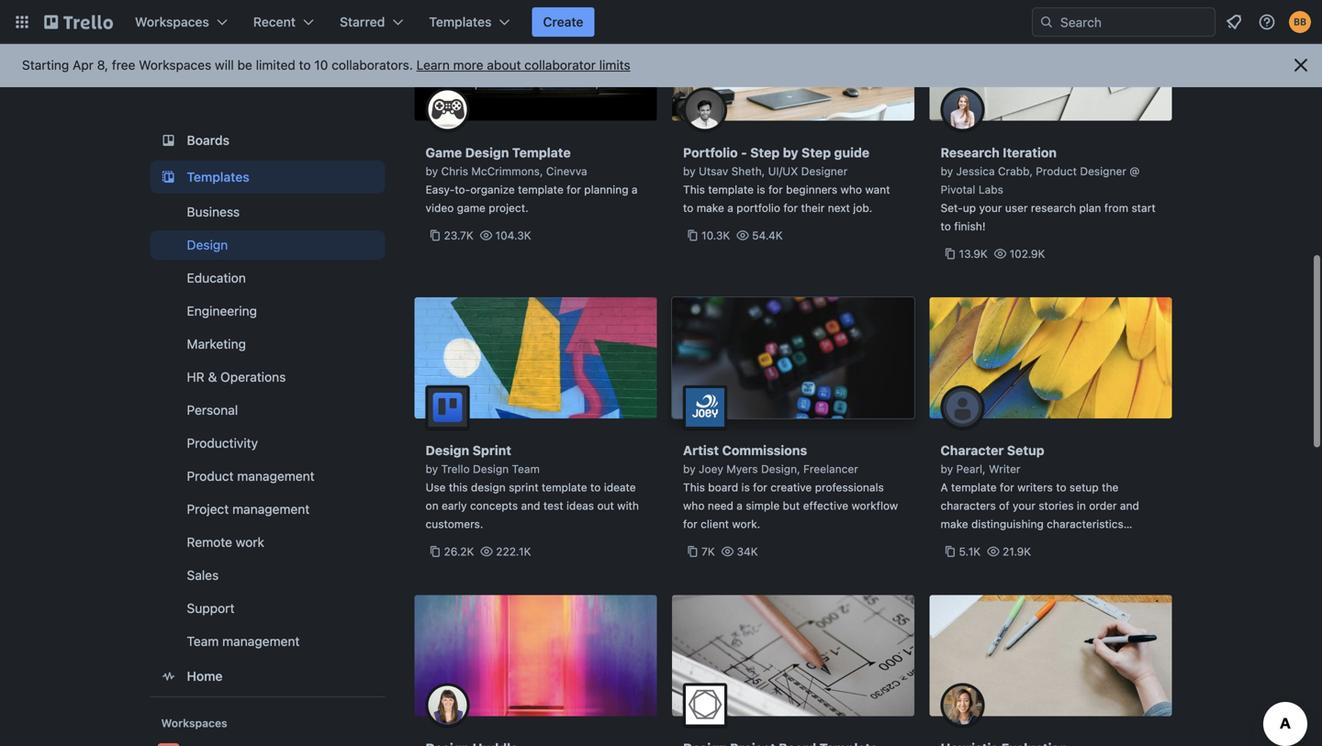 Task type: describe. For each thing, give the bounding box(es) containing it.
sheth,
[[732, 165, 765, 178]]

characters
[[941, 500, 996, 513]]

to inside design sprint by trello design team use this design sprint template to ideate on early concepts and test ideas out with customers.
[[591, 481, 601, 494]]

up
[[963, 202, 977, 214]]

courtney drake, design manager @ trello image
[[426, 684, 470, 728]]

jessica
[[957, 165, 995, 178]]

board image
[[158, 130, 180, 152]]

apr
[[73, 57, 94, 73]]

game design template by chris mccrimmons, cinevva easy-to-organize template for planning a video game project.
[[426, 145, 638, 214]]

10
[[314, 57, 328, 73]]

13.9k
[[959, 248, 988, 260]]

crabb,
[[998, 165, 1033, 178]]

for left their
[[784, 202, 798, 214]]

beginners
[[786, 183, 838, 196]]

boards link
[[150, 124, 385, 157]]

&
[[208, 370, 217, 385]]

utsav sheth, ui/ux designer image
[[683, 88, 728, 132]]

operations
[[221, 370, 286, 385]]

search image
[[1040, 15, 1055, 29]]

research
[[941, 145, 1000, 160]]

product management
[[187, 469, 315, 484]]

personal link
[[150, 396, 385, 425]]

a
[[941, 481, 948, 494]]

template inside game design template by chris mccrimmons, cinevva easy-to-organize template for planning a video game project.
[[518, 183, 564, 196]]

recent
[[253, 14, 296, 29]]

early
[[442, 500, 467, 513]]

cinevva
[[546, 165, 587, 178]]

remote work link
[[150, 528, 385, 558]]

your inside character setup by pearl, writer a template for writers to setup the characters of your stories in order and make distinguishing characteristics obvious.
[[1013, 500, 1036, 513]]

engineering link
[[150, 297, 385, 326]]

game
[[457, 202, 486, 214]]

character
[[941, 443, 1004, 458]]

1 step from the left
[[751, 145, 780, 160]]

professionals
[[815, 481, 884, 494]]

222.1k
[[496, 546, 531, 558]]

design up trello
[[426, 443, 470, 458]]

education link
[[150, 264, 385, 293]]

project.
[[489, 202, 529, 214]]

setup
[[1007, 443, 1045, 458]]

will
[[215, 57, 234, 73]]

writer
[[989, 463, 1021, 476]]

sales
[[187, 568, 219, 583]]

0 horizontal spatial team
[[187, 634, 219, 649]]

business
[[187, 204, 240, 220]]

to inside research iteration by jessica crabb, product designer @ pivotal labs set-up your user research plan from start to finish!
[[941, 220, 952, 233]]

trello
[[441, 463, 470, 476]]

pearl,
[[957, 463, 986, 476]]

to left the 10
[[299, 57, 311, 73]]

tiffany wang, product designer @ trello image
[[941, 684, 985, 728]]

project management link
[[150, 495, 385, 524]]

and inside design sprint by trello design team use this design sprint template to ideate on early concepts and test ideas out with customers.
[[521, 500, 541, 513]]

customers.
[[426, 518, 484, 531]]

10.3k
[[702, 229, 731, 242]]

Search field
[[1055, 8, 1215, 36]]

104.3k
[[496, 229, 531, 242]]

sprint
[[473, 443, 512, 458]]

support
[[187, 601, 235, 616]]

workspaces inside 'dropdown button'
[[135, 14, 209, 29]]

portfolio
[[737, 202, 781, 214]]

and inside character setup by pearl, writer a template for writers to setup the characters of your stories in order and make distinguishing characteristics obvious.
[[1121, 500, 1140, 513]]

by inside research iteration by jessica crabb, product designer @ pivotal labs set-up your user research plan from start to finish!
[[941, 165, 954, 178]]

concepts
[[470, 500, 518, 513]]

template board image
[[158, 166, 180, 188]]

marketing link
[[150, 330, 385, 359]]

stories
[[1039, 500, 1074, 513]]

a inside game design template by chris mccrimmons, cinevva easy-to-organize template for planning a video game project.
[[632, 183, 638, 196]]

design up design
[[473, 463, 509, 476]]

polygon: human centered space design image
[[683, 684, 728, 728]]

limited
[[256, 57, 296, 73]]

102.9k
[[1010, 248, 1046, 260]]

team management
[[187, 634, 300, 649]]

guide
[[835, 145, 870, 160]]

jessica crabb, product designer @ pivotal labs image
[[941, 88, 985, 132]]

home image
[[158, 666, 180, 688]]

create
[[543, 14, 584, 29]]

product inside 'link'
[[187, 469, 234, 484]]

this inside artist commissions by joey myers design, freelancer this board is for creative professionals who need a simple but effective workflow for client work.
[[683, 481, 705, 494]]

design sprint by trello design team use this design sprint template to ideate on early concepts and test ideas out with customers.
[[426, 443, 639, 531]]

artist
[[683, 443, 719, 458]]

research iteration by jessica crabb, product designer @ pivotal labs set-up your user research plan from start to finish!
[[941, 145, 1156, 233]]

utsav
[[699, 165, 729, 178]]

setup
[[1070, 481, 1099, 494]]

effective
[[803, 500, 849, 513]]

home
[[187, 669, 223, 684]]

for inside game design template by chris mccrimmons, cinevva easy-to-organize template for planning a video game project.
[[567, 183, 581, 196]]

design down business
[[187, 237, 228, 253]]

product management link
[[150, 462, 385, 491]]

starred button
[[329, 7, 415, 37]]

management for product management
[[237, 469, 315, 484]]

but
[[783, 500, 800, 513]]

about
[[487, 57, 521, 73]]

hr & operations
[[187, 370, 286, 385]]

to inside character setup by pearl, writer a template for writers to setup the characters of your stories in order and make distinguishing characteristics obvious.
[[1057, 481, 1067, 494]]

hr
[[187, 370, 205, 385]]

for left client
[[683, 518, 698, 531]]

home link
[[150, 660, 385, 694]]

template
[[512, 145, 571, 160]]

54.4k
[[752, 229, 783, 242]]

make for step
[[697, 202, 725, 214]]

chris
[[441, 165, 468, 178]]

start
[[1132, 202, 1156, 214]]

by inside design sprint by trello design team use this design sprint template to ideate on early concepts and test ideas out with customers.
[[426, 463, 438, 476]]



Task type: vqa. For each thing, say whether or not it's contained in the screenshot.


Task type: locate. For each thing, give the bounding box(es) containing it.
ideas
[[567, 500, 594, 513]]

product down iteration
[[1036, 165, 1077, 178]]

make up '10.3k'
[[697, 202, 725, 214]]

organize
[[471, 183, 515, 196]]

management inside 'link'
[[237, 469, 315, 484]]

who
[[841, 183, 863, 196], [683, 500, 705, 513]]

bob builder (bobbuilder40) image
[[1290, 11, 1312, 33]]

a inside portfolio - step by step guide by utsav sheth, ui/ux designer this template is for beginners who want to make a portfolio for their next job.
[[728, 202, 734, 214]]

starred
[[340, 14, 385, 29]]

2 horizontal spatial a
[[737, 500, 743, 513]]

template down pearl,
[[952, 481, 997, 494]]

1 and from the left
[[521, 500, 541, 513]]

product up project
[[187, 469, 234, 484]]

and right order
[[1121, 500, 1140, 513]]

management down 'product management' 'link'
[[232, 502, 310, 517]]

-
[[741, 145, 747, 160]]

1 horizontal spatial your
[[1013, 500, 1036, 513]]

0 vertical spatial your
[[980, 202, 1003, 214]]

this inside portfolio - step by step guide by utsav sheth, ui/ux designer this template is for beginners who want to make a portfolio for their next job.
[[683, 183, 705, 196]]

work.
[[732, 518, 761, 531]]

1 vertical spatial is
[[742, 481, 750, 494]]

who inside artist commissions by joey myers design, freelancer this board is for creative professionals who need a simple but effective workflow for client work.
[[683, 500, 705, 513]]

portfolio - step by step guide by utsav sheth, ui/ux designer this template is for beginners who want to make a portfolio for their next job.
[[683, 145, 891, 214]]

mccrimmons,
[[472, 165, 543, 178]]

1 horizontal spatial and
[[1121, 500, 1140, 513]]

designer up beginners
[[802, 165, 848, 178]]

1 horizontal spatial team
[[512, 463, 540, 476]]

1 vertical spatial a
[[728, 202, 734, 214]]

more
[[453, 57, 484, 73]]

1 this from the top
[[683, 183, 705, 196]]

user
[[1006, 202, 1028, 214]]

need
[[708, 500, 734, 513]]

by up ui/ux
[[783, 145, 799, 160]]

0 horizontal spatial templates
[[187, 169, 250, 185]]

product inside research iteration by jessica crabb, product designer @ pivotal labs set-up your user research plan from start to finish!
[[1036, 165, 1077, 178]]

research
[[1031, 202, 1077, 214]]

boards
[[187, 133, 230, 148]]

0 horizontal spatial is
[[742, 481, 750, 494]]

step right the -
[[751, 145, 780, 160]]

to-
[[455, 183, 471, 196]]

order
[[1090, 500, 1117, 513]]

project management
[[187, 502, 310, 517]]

1 vertical spatial this
[[683, 481, 705, 494]]

hr & operations link
[[150, 363, 385, 392]]

design up "mccrimmons,"
[[465, 145, 509, 160]]

0 horizontal spatial designer
[[802, 165, 848, 178]]

to
[[299, 57, 311, 73], [683, 202, 694, 214], [941, 220, 952, 233], [591, 481, 601, 494], [1057, 481, 1067, 494]]

make inside portfolio - step by step guide by utsav sheth, ui/ux designer this template is for beginners who want to make a portfolio for their next job.
[[697, 202, 725, 214]]

0 horizontal spatial who
[[683, 500, 705, 513]]

back to home image
[[44, 7, 113, 37]]

2 this from the top
[[683, 481, 705, 494]]

finish!
[[955, 220, 986, 233]]

by inside artist commissions by joey myers design, freelancer this board is for creative professionals who need a simple but effective workflow for client work.
[[683, 463, 696, 476]]

1 vertical spatial your
[[1013, 500, 1036, 513]]

marketing
[[187, 337, 246, 352]]

chris mccrimmons, cinevva image
[[426, 88, 470, 132]]

and down sprint
[[521, 500, 541, 513]]

template inside design sprint by trello design team use this design sprint template to ideate on early concepts and test ideas out with customers.
[[542, 481, 588, 494]]

joey myers design, freelancer image
[[683, 386, 728, 430]]

pearl, writer image
[[941, 386, 985, 430]]

artist commissions by joey myers design, freelancer this board is for creative professionals who need a simple but effective workflow for client work.
[[683, 443, 899, 531]]

management for team management
[[222, 634, 300, 649]]

design
[[471, 481, 506, 494]]

this
[[683, 183, 705, 196], [683, 481, 705, 494]]

to up out
[[591, 481, 601, 494]]

step left guide
[[802, 145, 831, 160]]

this down utsav
[[683, 183, 705, 196]]

0 vertical spatial is
[[757, 183, 766, 196]]

template inside character setup by pearl, writer a template for writers to setup the characters of your stories in order and make distinguishing characteristics obvious.
[[952, 481, 997, 494]]

1 horizontal spatial step
[[802, 145, 831, 160]]

a inside artist commissions by joey myers design, freelancer this board is for creative professionals who need a simple but effective workflow for client work.
[[737, 500, 743, 513]]

designer inside research iteration by jessica crabb, product designer @ pivotal labs set-up your user research plan from start to finish!
[[1081, 165, 1127, 178]]

sprint
[[509, 481, 539, 494]]

creative
[[771, 481, 812, 494]]

character setup by pearl, writer a template for writers to setup the characters of your stories in order and make distinguishing characteristics obvious.
[[941, 443, 1140, 549]]

to up the 'stories'
[[1057, 481, 1067, 494]]

0 vertical spatial make
[[697, 202, 725, 214]]

to down set-
[[941, 220, 952, 233]]

2 step from the left
[[802, 145, 831, 160]]

trello design team image
[[426, 386, 470, 430]]

0 vertical spatial management
[[237, 469, 315, 484]]

out
[[597, 500, 614, 513]]

make for by
[[941, 518, 969, 531]]

who up the job.
[[841, 183, 863, 196]]

open information menu image
[[1258, 13, 1277, 31]]

1 vertical spatial team
[[187, 634, 219, 649]]

game
[[426, 145, 462, 160]]

step
[[751, 145, 780, 160], [802, 145, 831, 160]]

0 horizontal spatial a
[[632, 183, 638, 196]]

5.1k
[[959, 546, 981, 558]]

template down the cinevva
[[518, 183, 564, 196]]

a left portfolio
[[728, 202, 734, 214]]

iteration
[[1003, 145, 1057, 160]]

workspaces
[[135, 14, 209, 29], [139, 57, 211, 73], [161, 717, 227, 730]]

a right the planning
[[632, 183, 638, 196]]

sales link
[[150, 561, 385, 591]]

client
[[701, 518, 729, 531]]

by left joey
[[683, 463, 696, 476]]

workflow
[[852, 500, 899, 513]]

want
[[866, 183, 891, 196]]

34k
[[737, 546, 758, 558]]

on
[[426, 500, 439, 513]]

with
[[618, 500, 639, 513]]

21.9k
[[1003, 546, 1032, 558]]

1 vertical spatial templates
[[187, 169, 250, 185]]

templates inside dropdown button
[[429, 14, 492, 29]]

1 vertical spatial make
[[941, 518, 969, 531]]

education
[[187, 271, 246, 286]]

0 vertical spatial a
[[632, 183, 638, 196]]

1 vertical spatial product
[[187, 469, 234, 484]]

collaborators.
[[332, 57, 413, 73]]

your right of
[[1013, 500, 1036, 513]]

management down support link
[[222, 634, 300, 649]]

plan
[[1080, 202, 1102, 214]]

0 horizontal spatial make
[[697, 202, 725, 214]]

engineering
[[187, 304, 257, 319]]

is down myers
[[742, 481, 750, 494]]

0 vertical spatial product
[[1036, 165, 1077, 178]]

1 horizontal spatial product
[[1036, 165, 1077, 178]]

a
[[632, 183, 638, 196], [728, 202, 734, 214], [737, 500, 743, 513]]

template down sheth,
[[708, 183, 754, 196]]

2 designer from the left
[[1081, 165, 1127, 178]]

freelancer
[[804, 463, 859, 476]]

0 notifications image
[[1224, 11, 1246, 33]]

1 horizontal spatial make
[[941, 518, 969, 531]]

make
[[697, 202, 725, 214], [941, 518, 969, 531]]

is
[[757, 183, 766, 196], [742, 481, 750, 494]]

for down the cinevva
[[567, 183, 581, 196]]

their
[[801, 202, 825, 214]]

by up 'use'
[[426, 463, 438, 476]]

obvious.
[[941, 536, 985, 549]]

team inside design sprint by trello design team use this design sprint template to ideate on early concepts and test ideas out with customers.
[[512, 463, 540, 476]]

easy-
[[426, 183, 455, 196]]

characteristics
[[1047, 518, 1124, 531]]

simple
[[746, 500, 780, 513]]

1 vertical spatial management
[[232, 502, 310, 517]]

by up a
[[941, 463, 954, 476]]

0 vertical spatial templates
[[429, 14, 492, 29]]

2 vertical spatial workspaces
[[161, 717, 227, 730]]

template
[[518, 183, 564, 196], [708, 183, 754, 196], [542, 481, 588, 494], [952, 481, 997, 494]]

0 vertical spatial workspaces
[[135, 14, 209, 29]]

0 horizontal spatial step
[[751, 145, 780, 160]]

0 vertical spatial team
[[512, 463, 540, 476]]

your down labs
[[980, 202, 1003, 214]]

0 horizontal spatial and
[[521, 500, 541, 513]]

1 horizontal spatial templates
[[429, 14, 492, 29]]

2 and from the left
[[1121, 500, 1140, 513]]

business link
[[150, 197, 385, 227]]

1 horizontal spatial who
[[841, 183, 863, 196]]

1 horizontal spatial is
[[757, 183, 766, 196]]

this down joey
[[683, 481, 705, 494]]

workspaces down workspaces 'dropdown button'
[[139, 57, 211, 73]]

0 vertical spatial this
[[683, 183, 705, 196]]

primary element
[[0, 0, 1323, 44]]

starting apr 8, free workspaces will be limited to 10 collaborators. learn more about collaborator limits
[[22, 57, 631, 73]]

to down the portfolio on the top right of page
[[683, 202, 694, 214]]

for down ui/ux
[[769, 183, 783, 196]]

by left utsav
[[683, 165, 696, 178]]

who left need
[[683, 500, 705, 513]]

make up obvious.
[[941, 518, 969, 531]]

to inside portfolio - step by step guide by utsav sheth, ui/ux designer this template is for beginners who want to make a portfolio for their next job.
[[683, 202, 694, 214]]

for inside character setup by pearl, writer a template for writers to setup the characters of your stories in order and make distinguishing characteristics obvious.
[[1000, 481, 1015, 494]]

for down writer
[[1000, 481, 1015, 494]]

1 horizontal spatial a
[[728, 202, 734, 214]]

@
[[1130, 165, 1140, 178]]

team up sprint
[[512, 463, 540, 476]]

design inside game design template by chris mccrimmons, cinevva easy-to-organize template for planning a video game project.
[[465, 145, 509, 160]]

by inside character setup by pearl, writer a template for writers to setup the characters of your stories in order and make distinguishing characteristics obvious.
[[941, 463, 954, 476]]

design link
[[150, 231, 385, 260]]

free
[[112, 57, 135, 73]]

templates up business
[[187, 169, 250, 185]]

design,
[[761, 463, 801, 476]]

by up pivotal
[[941, 165, 954, 178]]

who inside portfolio - step by step guide by utsav sheth, ui/ux designer this template is for beginners who want to make a portfolio for their next job.
[[841, 183, 863, 196]]

designer inside portfolio - step by step guide by utsav sheth, ui/ux designer this template is for beginners who want to make a portfolio for their next job.
[[802, 165, 848, 178]]

make inside character setup by pearl, writer a template for writers to setup the characters of your stories in order and make distinguishing characteristics obvious.
[[941, 518, 969, 531]]

workspaces up free
[[135, 14, 209, 29]]

26.2k
[[444, 546, 474, 558]]

starting
[[22, 57, 69, 73]]

template up test
[[542, 481, 588, 494]]

for up simple
[[753, 481, 768, 494]]

by up easy-
[[426, 165, 438, 178]]

is inside artist commissions by joey myers design, freelancer this board is for creative professionals who need a simple but effective workflow for client work.
[[742, 481, 750, 494]]

7k
[[702, 546, 715, 558]]

product
[[1036, 165, 1077, 178], [187, 469, 234, 484]]

1 horizontal spatial designer
[[1081, 165, 1127, 178]]

templates up the more
[[429, 14, 492, 29]]

team management link
[[150, 627, 385, 657]]

by inside game design template by chris mccrimmons, cinevva easy-to-organize template for planning a video game project.
[[426, 165, 438, 178]]

workspaces down home
[[161, 717, 227, 730]]

learn more about collaborator limits link
[[417, 57, 631, 73]]

your inside research iteration by jessica crabb, product designer @ pivotal labs set-up your user research plan from start to finish!
[[980, 202, 1003, 214]]

a right need
[[737, 500, 743, 513]]

2 vertical spatial a
[[737, 500, 743, 513]]

your
[[980, 202, 1003, 214], [1013, 500, 1036, 513]]

designer left @
[[1081, 165, 1127, 178]]

0 horizontal spatial your
[[980, 202, 1003, 214]]

management down productivity link
[[237, 469, 315, 484]]

1 vertical spatial who
[[683, 500, 705, 513]]

labs
[[979, 183, 1004, 196]]

0 vertical spatial who
[[841, 183, 863, 196]]

0 horizontal spatial product
[[187, 469, 234, 484]]

2 vertical spatial management
[[222, 634, 300, 649]]

template inside portfolio - step by step guide by utsav sheth, ui/ux designer this template is for beginners who want to make a portfolio for their next job.
[[708, 183, 754, 196]]

templates
[[429, 14, 492, 29], [187, 169, 250, 185]]

1 designer from the left
[[802, 165, 848, 178]]

personal
[[187, 403, 238, 418]]

of
[[1000, 500, 1010, 513]]

create button
[[532, 7, 595, 37]]

team down support
[[187, 634, 219, 649]]

is inside portfolio - step by step guide by utsav sheth, ui/ux designer this template is for beginners who want to make a portfolio for their next job.
[[757, 183, 766, 196]]

commissions
[[722, 443, 808, 458]]

from
[[1105, 202, 1129, 214]]

is up portfolio
[[757, 183, 766, 196]]

remote work
[[187, 535, 264, 550]]

1 vertical spatial workspaces
[[139, 57, 211, 73]]

management for project management
[[232, 502, 310, 517]]



